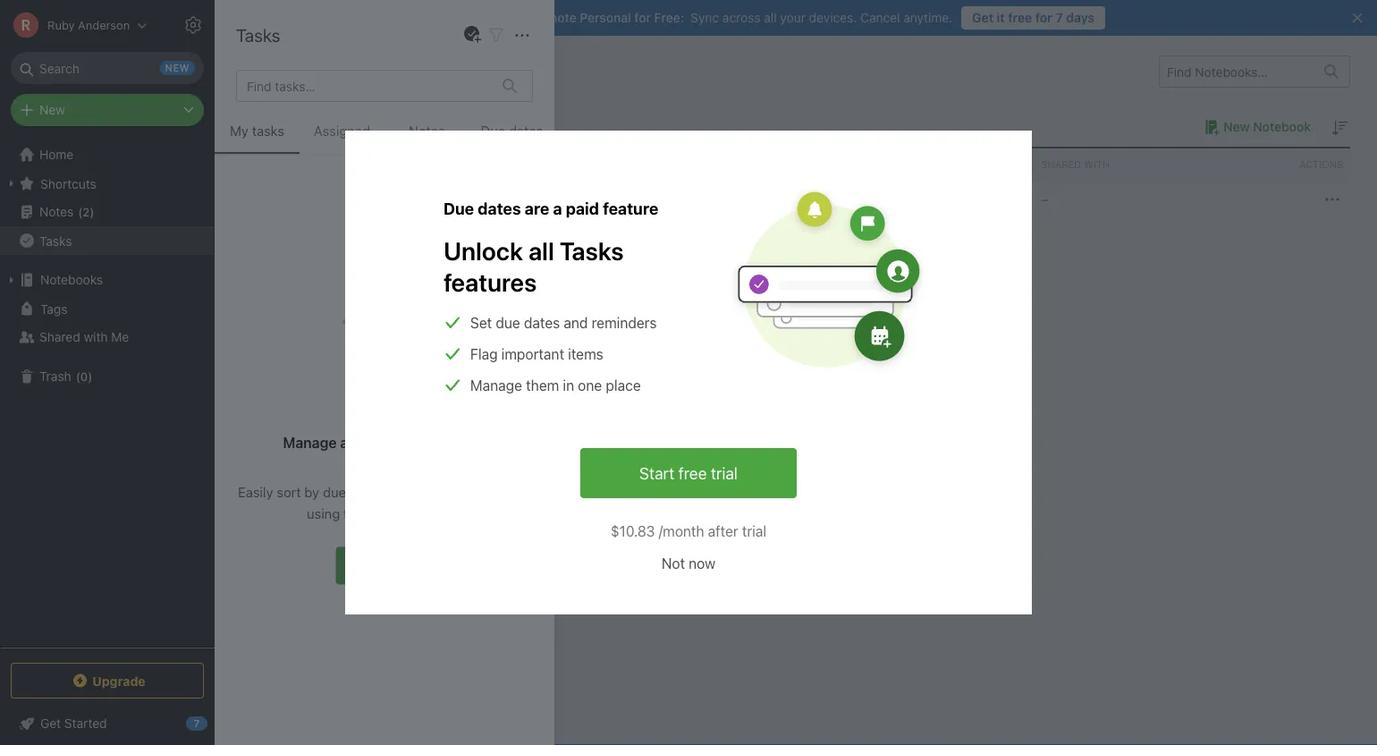 Task type: describe. For each thing, give the bounding box(es) containing it.
tasks inside button
[[252, 123, 284, 139]]

are
[[525, 199, 550, 218]]

home link
[[0, 140, 215, 169]]

trash
[[39, 369, 71, 384]]

tags button
[[0, 294, 214, 323]]

flag important items
[[471, 346, 604, 363]]

one inside manage and organize tasks all in one place
[[360, 455, 385, 472]]

notes for notes ( 2 )
[[39, 204, 74, 219]]

1 horizontal spatial place
[[606, 377, 641, 394]]

all inside manage and organize tasks all in one place
[[471, 434, 486, 451]]

tasks button
[[0, 226, 214, 255]]

upgrade
[[92, 674, 146, 688]]

settings image
[[183, 14, 204, 36]]

today
[[482, 310, 517, 325]]

try evernote personal for free: sync across all your devices. cancel anytime.
[[502, 10, 953, 25]]

shared with me
[[39, 330, 129, 344]]

free inside button
[[679, 463, 707, 483]]

with
[[1085, 159, 1111, 170]]

actions button
[[1193, 149, 1351, 181]]

anderson
[[758, 192, 814, 207]]

today button
[[472, 307, 527, 330]]

( for notes
[[78, 205, 83, 219]]

set
[[471, 315, 492, 332]]

1 inside button
[[496, 355, 502, 370]]

shortcuts
[[40, 176, 96, 191]]

repeat
[[724, 310, 765, 325]]

in 1 hour button
[[472, 352, 541, 375]]

7
[[1056, 10, 1064, 25]]

anytime.
[[904, 10, 953, 25]]

ruby anderson
[[725, 192, 814, 207]]

easily
[[238, 485, 273, 500]]

custom
[[639, 310, 684, 325]]

–
[[1042, 192, 1049, 207]]

this
[[344, 506, 366, 522]]

and inside easily sort by due date, note, or assigned status using this view and more.
[[401, 506, 424, 522]]

sort
[[277, 485, 301, 500]]

( for trash
[[76, 370, 80, 383]]

0
[[80, 370, 88, 383]]

not
[[662, 555, 685, 572]]

trial inside button
[[711, 463, 738, 483]]

new button
[[11, 94, 204, 126]]

a inside first notebook row
[[884, 192, 890, 207]]

for for 7
[[1036, 10, 1053, 25]]

features
[[444, 268, 537, 297]]

personal
[[580, 10, 631, 25]]

due for due dates are a paid feature
[[444, 199, 474, 218]]

home
[[39, 147, 74, 162]]

1 vertical spatial trial
[[743, 523, 767, 540]]

manage for manage and organize tasks all in one place
[[283, 434, 337, 451]]

it
[[997, 10, 1005, 25]]

in inside manage and organize tasks all in one place
[[344, 455, 356, 472]]

my tasks button
[[215, 120, 300, 154]]

) for notes
[[90, 205, 94, 219]]

in 4 hours button
[[548, 352, 626, 375]]

manage them in one place
[[471, 377, 641, 394]]

start
[[640, 463, 675, 483]]

notebook for new notebook
[[1254, 119, 1312, 134]]

new notebook button
[[1199, 116, 1312, 138]]

tags
[[40, 301, 67, 316]]

$10.83
[[611, 523, 655, 540]]

items
[[568, 346, 604, 363]]

important
[[502, 346, 565, 363]]

view
[[370, 506, 397, 522]]

due dates button
[[470, 120, 555, 154]]

notebooks inside 'element'
[[242, 61, 327, 82]]

status
[[494, 485, 531, 500]]

tree containing home
[[0, 140, 215, 647]]

my tasks
[[230, 123, 284, 139]]

manage for manage them in one place
[[471, 377, 523, 394]]

free for try for free
[[394, 558, 418, 573]]

unlock all tasks features
[[444, 236, 624, 297]]

dates for due dates are a paid feature
[[478, 199, 521, 218]]

0 horizontal spatial a
[[553, 199, 562, 218]]

due dates
[[481, 123, 543, 139]]

not now
[[662, 555, 716, 572]]

with
[[84, 330, 108, 344]]

shared with me link
[[0, 323, 214, 352]]

feature
[[603, 199, 659, 218]]

using
[[307, 506, 340, 522]]

0 vertical spatial and
[[564, 315, 588, 332]]

start free trial
[[640, 463, 738, 483]]

for inside "button"
[[374, 558, 391, 573]]

0 vertical spatial due
[[496, 315, 521, 332]]

free:
[[655, 10, 685, 25]]

notes button
[[385, 120, 470, 154]]

them
[[526, 377, 559, 394]]

shared
[[1042, 159, 1082, 170]]

in 4 hours
[[558, 355, 616, 370]]

first notebook button
[[270, 189, 407, 210]]

tomorrow
[[544, 310, 601, 325]]

all inside unlock all tasks features
[[529, 236, 555, 266]]

place inside manage and organize tasks all in one place
[[389, 455, 425, 472]]



Task type: locate. For each thing, give the bounding box(es) containing it.
notebooks inside tree
[[40, 272, 103, 287]]

2 horizontal spatial all
[[764, 10, 777, 25]]

) right trash at the left
[[88, 370, 92, 383]]

my
[[230, 123, 249, 139]]

1 vertical spatial dates
[[478, 199, 521, 218]]

new up the actions button
[[1224, 119, 1251, 134]]

1 vertical spatial )
[[88, 370, 92, 383]]

assigned button
[[300, 120, 385, 154]]

2 vertical spatial free
[[394, 558, 418, 573]]

0 vertical spatial new
[[39, 102, 65, 117]]

dates left are
[[478, 199, 521, 218]]

notebook for first notebook
[[325, 192, 381, 207]]

1 notebook
[[242, 119, 311, 134]]

1 horizontal spatial new
[[1224, 119, 1251, 134]]

0 vertical spatial trial
[[711, 463, 738, 483]]

in left 4 on the left of the page
[[558, 355, 569, 370]]

devices.
[[809, 10, 857, 25]]

in for in 1 hour
[[482, 355, 493, 370]]

1 vertical spatial (
[[76, 370, 80, 383]]

and up items
[[564, 315, 588, 332]]

2 horizontal spatial and
[[564, 315, 588, 332]]

due right the notes 'button'
[[481, 123, 506, 139]]

1 horizontal spatial one
[[578, 377, 602, 394]]

0 vertical spatial dates
[[509, 123, 543, 139]]

0 vertical spatial (
[[78, 205, 83, 219]]

free right "it"
[[1009, 10, 1033, 25]]

0 horizontal spatial try
[[351, 558, 371, 573]]

all down are
[[529, 236, 555, 266]]

0 horizontal spatial notes
[[39, 204, 74, 219]]

1 vertical spatial try
[[351, 558, 371, 573]]

free inside "button"
[[394, 558, 418, 573]]

) for trash
[[88, 370, 92, 383]]

2 vertical spatial dates
[[524, 315, 560, 332]]

new for new
[[39, 102, 65, 117]]

)
[[90, 205, 94, 219], [88, 370, 92, 383]]

0 horizontal spatial in
[[482, 355, 493, 370]]

due
[[481, 123, 506, 139], [444, 199, 474, 218]]

all up assigned
[[471, 434, 486, 451]]

1 vertical spatial notebook
[[325, 192, 381, 207]]

free inside button
[[1009, 10, 1033, 25]]

due for due dates
[[481, 123, 506, 139]]

2
[[83, 205, 90, 219]]

free right start
[[679, 463, 707, 483]]

place down organize
[[389, 455, 425, 472]]

0 horizontal spatial for
[[374, 558, 391, 573]]

0 vertical spatial notes
[[409, 123, 445, 139]]

minutes
[[918, 192, 964, 207]]

0 horizontal spatial one
[[360, 455, 385, 472]]

Find tasks… text field
[[240, 71, 492, 100]]

one down in 4 hours button
[[578, 377, 602, 394]]

easily sort by due date, note, or assigned status using this view and more.
[[238, 485, 531, 522]]

ruby
[[725, 192, 755, 207]]

tasks
[[252, 123, 284, 139], [431, 434, 467, 451]]

1 vertical spatial and
[[340, 434, 366, 451]]

tasks inside unlock all tasks features
[[560, 236, 624, 266]]

one
[[578, 377, 602, 394], [360, 455, 385, 472]]

date,
[[350, 485, 381, 500]]

1 vertical spatial all
[[529, 236, 555, 266]]

sync
[[691, 10, 720, 25]]

start free trial button
[[581, 448, 797, 498]]

) inside the trash ( 0 )
[[88, 370, 92, 383]]

dates for due dates
[[509, 123, 543, 139]]

in up date,
[[344, 455, 356, 472]]

for left free:
[[635, 10, 651, 25]]

0 horizontal spatial tasks
[[252, 123, 284, 139]]

a left few
[[884, 192, 890, 207]]

0 vertical spatial free
[[1009, 10, 1033, 25]]

( down shortcuts
[[78, 205, 83, 219]]

me
[[111, 330, 129, 344]]

and left organize
[[340, 434, 366, 451]]

1 in from the left
[[482, 355, 493, 370]]

paid
[[566, 199, 599, 218]]

not now link
[[662, 553, 716, 574]]

notes for notes
[[409, 123, 445, 139]]

days
[[1067, 10, 1095, 25]]

2 in from the left
[[558, 355, 569, 370]]

tasks inside manage and organize tasks all in one place
[[431, 434, 467, 451]]

across
[[723, 10, 761, 25]]

trial right after
[[743, 523, 767, 540]]

actions
[[1300, 159, 1344, 170]]

Find Notebooks… text field
[[1161, 57, 1314, 86]]

notebooks link
[[0, 266, 214, 294]]

all left your
[[764, 10, 777, 25]]

new inside popup button
[[39, 102, 65, 117]]

1 vertical spatial place
[[389, 455, 425, 472]]

shared with button
[[1035, 149, 1193, 181]]

( right trash at the left
[[76, 370, 80, 383]]

for left the '7'
[[1036, 10, 1053, 25]]

0 horizontal spatial trial
[[711, 463, 738, 483]]

1 horizontal spatial and
[[401, 506, 424, 522]]

dates up flag important items
[[524, 315, 560, 332]]

1 inside the notebooks 'element'
[[242, 119, 248, 134]]

in
[[482, 355, 493, 370], [558, 355, 569, 370]]

ago
[[967, 192, 989, 207]]

0 horizontal spatial tasks
[[39, 233, 72, 248]]

for
[[635, 10, 651, 25], [1036, 10, 1053, 25], [374, 558, 391, 573]]

tasks down paid
[[560, 236, 624, 266]]

1 vertical spatial notes
[[39, 204, 74, 219]]

0 horizontal spatial place
[[389, 455, 425, 472]]

try for try evernote personal for free: sync across all your devices. cancel anytime.
[[502, 10, 521, 25]]

and inside manage and organize tasks all in one place
[[340, 434, 366, 451]]

manage
[[471, 377, 523, 394], [283, 434, 337, 451]]

due inside button
[[481, 123, 506, 139]]

1 horizontal spatial for
[[635, 10, 651, 25]]

place down the hours
[[606, 377, 641, 394]]

cancel
[[861, 10, 901, 25]]

for for free:
[[635, 10, 651, 25]]

0 vertical spatial place
[[606, 377, 641, 394]]

0 vertical spatial try
[[502, 10, 521, 25]]

get it free for 7 days
[[973, 10, 1095, 25]]

due right set
[[496, 315, 521, 332]]

shared with
[[1042, 159, 1111, 170]]

1 vertical spatial manage
[[283, 434, 337, 451]]

1 vertical spatial new
[[1224, 119, 1251, 134]]

0 vertical spatial manage
[[471, 377, 523, 394]]

1 vertical spatial tasks
[[431, 434, 467, 451]]

0 vertical spatial notebooks
[[242, 61, 327, 82]]

flag
[[471, 346, 498, 363]]

0 horizontal spatial notebooks
[[40, 272, 103, 287]]

tasks right my
[[252, 123, 284, 139]]

new up home
[[39, 102, 65, 117]]

assigned
[[435, 485, 490, 500]]

place
[[606, 377, 641, 394], [389, 455, 425, 472]]

notebooks element
[[215, 36, 1378, 745]]

1 horizontal spatial notes
[[409, 123, 445, 139]]

1 horizontal spatial due
[[496, 315, 521, 332]]

Search text field
[[23, 52, 191, 84]]

new notebook
[[1224, 119, 1312, 134]]

in down 4 on the left of the page
[[563, 377, 575, 394]]

tree
[[0, 140, 215, 647]]

1 left hour
[[496, 355, 502, 370]]

1 vertical spatial free
[[679, 463, 707, 483]]

evernote
[[524, 10, 577, 25]]

notebook inside first notebook button
[[325, 192, 381, 207]]

2 vertical spatial all
[[471, 434, 486, 451]]

try left evernote
[[502, 10, 521, 25]]

free down view
[[394, 558, 418, 573]]

manage and organize tasks all in one place
[[283, 434, 486, 472]]

notebook inside new notebook "button"
[[1254, 119, 1312, 134]]

1 horizontal spatial tasks
[[431, 434, 467, 451]]

0 horizontal spatial in
[[344, 455, 356, 472]]

manage up by
[[283, 434, 337, 451]]

tasks
[[236, 24, 280, 45], [39, 233, 72, 248], [560, 236, 624, 266]]

expand notebooks image
[[4, 273, 19, 287]]

more.
[[427, 506, 462, 522]]

tomorrow button
[[534, 307, 611, 330]]

0 horizontal spatial due
[[323, 485, 346, 500]]

try down this
[[351, 558, 371, 573]]

unlock
[[444, 236, 523, 266]]

dates inside button
[[509, 123, 543, 139]]

tasks inside tasks button
[[39, 233, 72, 248]]

notes ( 2 )
[[39, 204, 94, 219]]

0 vertical spatial )
[[90, 205, 94, 219]]

1 vertical spatial in
[[344, 455, 356, 472]]

0 vertical spatial tasks
[[252, 123, 284, 139]]

trash ( 0 )
[[39, 369, 92, 384]]

tasks right "settings" icon
[[236, 24, 280, 45]]

0 horizontal spatial free
[[394, 558, 418, 573]]

2 horizontal spatial for
[[1036, 10, 1053, 25]]

2 vertical spatial and
[[401, 506, 424, 522]]

one up date,
[[360, 455, 385, 472]]

new for new notebook
[[1224, 119, 1251, 134]]

for inside button
[[1036, 10, 1053, 25]]

0 vertical spatial all
[[764, 10, 777, 25]]

trial up after
[[711, 463, 738, 483]]

notebooks up 'tags'
[[40, 272, 103, 287]]

1 horizontal spatial tasks
[[236, 24, 280, 45]]

organize
[[369, 434, 428, 451]]

1 horizontal spatial due
[[481, 123, 506, 139]]

0 vertical spatial in
[[563, 377, 575, 394]]

try inside "button"
[[351, 558, 371, 573]]

by
[[305, 485, 319, 500]]

a right are
[[553, 199, 562, 218]]

1 horizontal spatial in
[[563, 377, 575, 394]]

1 vertical spatial notebooks
[[40, 272, 103, 287]]

1 vertical spatial 1
[[496, 355, 502, 370]]

None search field
[[23, 52, 191, 84]]

1 horizontal spatial free
[[679, 463, 707, 483]]

or
[[419, 485, 432, 500]]

1 horizontal spatial manage
[[471, 377, 523, 394]]

1 horizontal spatial a
[[884, 192, 890, 207]]

all
[[764, 10, 777, 25], [529, 236, 555, 266], [471, 434, 486, 451]]

in left hour
[[482, 355, 493, 370]]

due dates are a paid feature
[[444, 199, 659, 218]]

0 horizontal spatial all
[[471, 434, 486, 451]]

1 vertical spatial due
[[323, 485, 346, 500]]

4
[[572, 355, 580, 370]]

first notebook
[[296, 192, 381, 207]]

in 1 hour
[[482, 355, 531, 370]]

and down note,
[[401, 506, 424, 522]]

(
[[78, 205, 83, 219], [76, 370, 80, 383]]

tasks right organize
[[431, 434, 467, 451]]

after
[[708, 523, 739, 540]]

try for free button
[[336, 547, 434, 585]]

( inside the trash ( 0 )
[[76, 370, 80, 383]]

notes down "find tasks…" text field
[[409, 123, 445, 139]]

0 horizontal spatial due
[[444, 199, 474, 218]]

1
[[242, 119, 248, 134], [496, 355, 502, 370]]

manage inside manage and organize tasks all in one place
[[283, 434, 337, 451]]

0 horizontal spatial manage
[[283, 434, 337, 451]]

due up "unlock"
[[444, 199, 474, 218]]

0 horizontal spatial 1
[[242, 119, 248, 134]]

upgrade button
[[11, 663, 204, 699]]

due right by
[[323, 485, 346, 500]]

notebooks up notebook
[[242, 61, 327, 82]]

1 horizontal spatial notebooks
[[242, 61, 327, 82]]

0 vertical spatial due
[[481, 123, 506, 139]]

for down view
[[374, 558, 391, 573]]

in inside button
[[482, 355, 493, 370]]

0 horizontal spatial and
[[340, 434, 366, 451]]

set due dates and reminders
[[471, 315, 657, 332]]

notes inside tree
[[39, 204, 74, 219]]

due inside easily sort by due date, note, or assigned status using this view and more.
[[323, 485, 346, 500]]

1 vertical spatial one
[[360, 455, 385, 472]]

tasks down notes ( 2 )
[[39, 233, 72, 248]]

dates up are
[[509, 123, 543, 139]]

) down shortcuts button on the top left
[[90, 205, 94, 219]]

note,
[[384, 485, 415, 500]]

dates
[[509, 123, 543, 139], [478, 199, 521, 218], [524, 315, 560, 332]]

0 vertical spatial notebook
[[1254, 119, 1312, 134]]

trial
[[711, 463, 738, 483], [743, 523, 767, 540]]

) inside notes ( 2 )
[[90, 205, 94, 219]]

0 vertical spatial one
[[578, 377, 602, 394]]

1 horizontal spatial in
[[558, 355, 569, 370]]

notebook right first
[[325, 192, 381, 207]]

notebook up the actions button
[[1254, 119, 1312, 134]]

free for get it free for 7 days
[[1009, 10, 1033, 25]]

in for in 4 hours
[[558, 355, 569, 370]]

1 left notebook
[[242, 119, 248, 134]]

/month
[[659, 523, 705, 540]]

first notebook row
[[242, 182, 1351, 217]]

in inside button
[[558, 355, 569, 370]]

a few minutes ago
[[884, 192, 989, 207]]

1 horizontal spatial 1
[[496, 355, 502, 370]]

1 horizontal spatial try
[[502, 10, 521, 25]]

few
[[894, 192, 915, 207]]

1 horizontal spatial all
[[529, 236, 555, 266]]

0 horizontal spatial notebook
[[325, 192, 381, 207]]

notes inside 'button'
[[409, 123, 445, 139]]

manage down in 1 hour button
[[471, 377, 523, 394]]

( inside notes ( 2 )
[[78, 205, 83, 219]]

notebooks
[[242, 61, 327, 82], [40, 272, 103, 287]]

0 horizontal spatial new
[[39, 102, 65, 117]]

try for try for free
[[351, 558, 371, 573]]

first
[[296, 192, 321, 207]]

try for free
[[351, 558, 418, 573]]

2 horizontal spatial free
[[1009, 10, 1033, 25]]

0 vertical spatial 1
[[242, 119, 248, 134]]

repeat button
[[701, 307, 774, 330]]

new task image
[[462, 24, 483, 46]]

1 horizontal spatial trial
[[743, 523, 767, 540]]

get
[[973, 10, 994, 25]]

1 vertical spatial due
[[444, 199, 474, 218]]

notebook
[[251, 119, 311, 134]]

1 horizontal spatial notebook
[[1254, 119, 1312, 134]]

notes left 2 at the left top of the page
[[39, 204, 74, 219]]

assigned
[[314, 123, 370, 139]]

new inside "button"
[[1224, 119, 1251, 134]]

2 horizontal spatial tasks
[[560, 236, 624, 266]]



Task type: vqa. For each thing, say whether or not it's contained in the screenshot.
the leftmost "Notes"
yes



